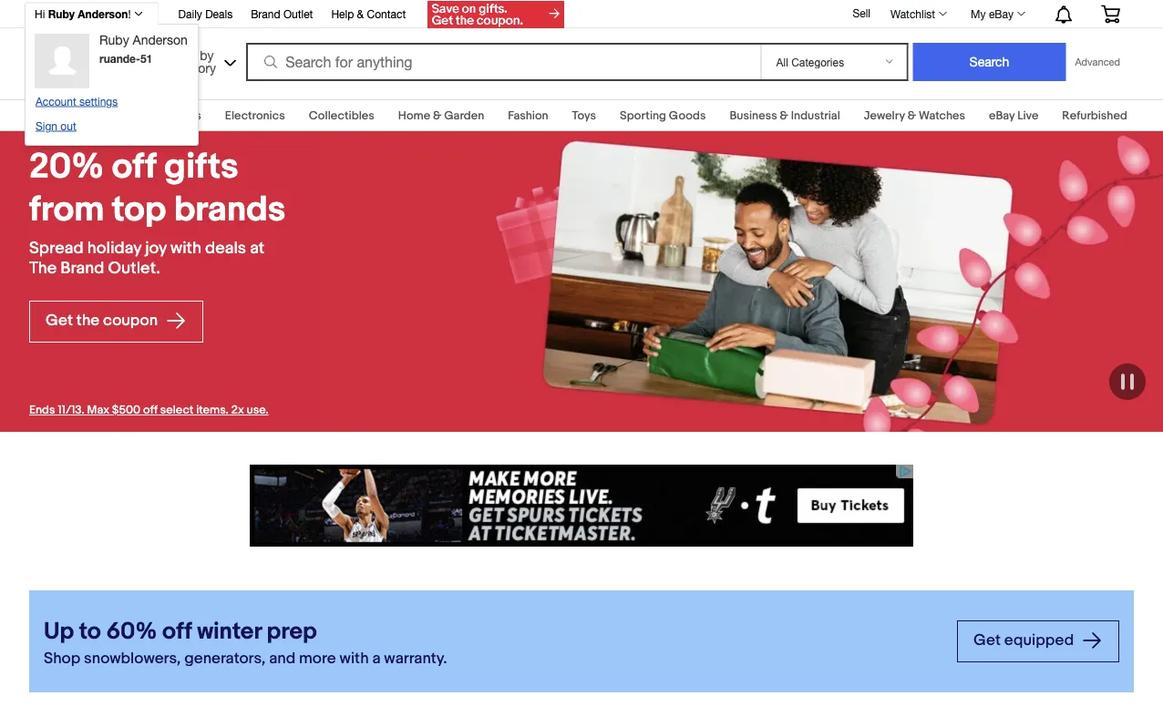 Task type: describe. For each thing, give the bounding box(es) containing it.
jewelry & watches
[[864, 109, 966, 123]]

jewelry
[[864, 109, 905, 123]]

holiday
[[87, 239, 141, 259]]

get equipped
[[974, 632, 1078, 651]]

20%
[[29, 146, 104, 188]]

11/13.
[[58, 404, 85, 418]]

daily deals link
[[178, 5, 233, 25]]

electronics link
[[225, 109, 285, 123]]

up
[[44, 618, 74, 647]]

ruande-
[[99, 52, 140, 65]]

anderson inside ruby anderson ruande-51
[[133, 32, 188, 47]]

0 horizontal spatial anderson
[[78, 7, 128, 20]]

advanced
[[1075, 56, 1121, 68]]

daily
[[178, 7, 202, 20]]

to
[[79, 618, 101, 647]]

account settings link
[[36, 95, 118, 108]]

deals
[[205, 7, 233, 20]]

toys link
[[572, 109, 596, 123]]

ends 11/13. max $500 off select items. 2x use.
[[29, 404, 269, 418]]

off inside up to 60% off winter prep shop snowblowers, generators, and more with a warranty.
[[162, 618, 192, 647]]

& for help
[[357, 7, 364, 20]]

help & contact
[[331, 7, 406, 20]]

advertisement region
[[250, 465, 914, 547]]

warranty.
[[384, 650, 447, 669]]

up to 60% off winter prep shop snowblowers, generators, and more with a warranty.
[[44, 618, 447, 669]]

sign out link
[[36, 119, 76, 132]]

sporting goods link
[[620, 109, 706, 123]]

ebay inside account navigation
[[989, 7, 1014, 20]]

spread
[[29, 239, 84, 259]]

brand outlet link
[[251, 5, 313, 25]]

collectibles link
[[309, 109, 375, 123]]

outlet
[[283, 7, 313, 20]]

home for home
[[36, 109, 68, 123]]

Search for anything text field
[[249, 45, 757, 79]]

fashion link
[[508, 109, 549, 123]]

gifts
[[164, 146, 239, 188]]

hi
[[35, 7, 45, 20]]

motors link
[[164, 109, 201, 123]]

ruby inside ruby anderson ruande-51
[[99, 32, 129, 47]]

watchlist
[[891, 7, 936, 20]]

max
[[87, 404, 109, 418]]

by
[[200, 47, 214, 62]]

help
[[331, 7, 354, 20]]

use.
[[247, 404, 269, 418]]

goods
[[669, 109, 706, 123]]

home & garden link
[[398, 109, 484, 123]]

get the coupon image
[[428, 1, 565, 28]]

ebay live
[[989, 109, 1039, 123]]

20% off gifts from top brands main content
[[0, 88, 1163, 728]]

watches
[[919, 109, 966, 123]]

2x
[[231, 404, 244, 418]]

category
[[166, 60, 216, 75]]

business & industrial link
[[730, 109, 840, 123]]

prep
[[267, 618, 317, 647]]

at
[[250, 239, 265, 259]]

brand inside 20% off gifts from top brands spread holiday joy with deals at the brand outlet.
[[60, 259, 104, 279]]

industrial
[[791, 109, 840, 123]]

my ebay link
[[961, 3, 1034, 25]]

fashion
[[508, 109, 549, 123]]

generators,
[[184, 650, 266, 669]]

sporting
[[620, 109, 667, 123]]

saved link
[[101, 109, 140, 123]]

out
[[60, 119, 76, 132]]

account navigation
[[25, 0, 1134, 146]]

ebay inside 20% off gifts from top brands main content
[[989, 109, 1015, 123]]

get for 20% off gifts from top brands
[[46, 311, 73, 331]]

saved
[[107, 109, 140, 123]]

contact
[[367, 7, 406, 20]]

live
[[1018, 109, 1039, 123]]

my ebay
[[971, 7, 1014, 20]]

items.
[[196, 404, 229, 418]]

ebay live link
[[989, 109, 1039, 123]]

toys
[[572, 109, 596, 123]]

advanced link
[[1066, 44, 1130, 80]]

equipped
[[1005, 632, 1074, 651]]

from
[[29, 189, 104, 231]]

a
[[372, 650, 381, 669]]

brand inside account navigation
[[251, 7, 280, 20]]



Task type: locate. For each thing, give the bounding box(es) containing it.
sign out
[[36, 119, 76, 132]]

anderson
[[78, 7, 128, 20], [133, 32, 188, 47]]

& for home
[[433, 109, 442, 123]]

and
[[269, 650, 296, 669]]

ruby
[[48, 7, 75, 20], [99, 32, 129, 47]]

& inside account navigation
[[357, 7, 364, 20]]

the
[[76, 311, 100, 331]]

the
[[29, 259, 57, 279]]

1 vertical spatial ebay
[[989, 109, 1015, 123]]

home down account
[[36, 109, 68, 123]]

off right $500
[[143, 404, 158, 418]]

get equipped link
[[957, 621, 1120, 663]]

anderson up 51
[[133, 32, 188, 47]]

0 vertical spatial with
[[171, 239, 202, 259]]

0 horizontal spatial ruby
[[48, 7, 75, 20]]

0 vertical spatial brand
[[251, 7, 280, 20]]

1 horizontal spatial with
[[340, 650, 369, 669]]

0 horizontal spatial home
[[36, 109, 68, 123]]

0 horizontal spatial get
[[46, 311, 73, 331]]

with left a
[[340, 650, 369, 669]]

off inside 20% off gifts from top brands spread holiday joy with deals at the brand outlet.
[[112, 146, 156, 188]]

1 vertical spatial shop
[[44, 650, 80, 669]]

open button
[[0, 0, 65, 22]]

1 horizontal spatial shop
[[166, 47, 196, 62]]

!
[[128, 7, 131, 20]]

get the coupon link
[[29, 301, 203, 343]]

& left garden
[[433, 109, 442, 123]]

select
[[160, 404, 194, 418]]

refurbished
[[1063, 109, 1128, 123]]

1 vertical spatial with
[[340, 650, 369, 669]]

ends 11/13. max $500 off select items. 2x use. link
[[29, 404, 269, 418]]

None submit
[[913, 43, 1066, 81]]

ebay left live
[[989, 109, 1015, 123]]

electronics
[[225, 109, 285, 123]]

refurbished link
[[1063, 109, 1128, 123]]

sell link
[[845, 6, 879, 19]]

1 horizontal spatial brand
[[251, 7, 280, 20]]

sell
[[853, 6, 871, 19]]

0 horizontal spatial with
[[171, 239, 202, 259]]

my
[[971, 7, 986, 20]]

1 horizontal spatial home
[[398, 109, 431, 123]]

ebay right my
[[989, 7, 1014, 20]]

0 vertical spatial anderson
[[78, 7, 128, 20]]

ruby up ruande-
[[99, 32, 129, 47]]

brand left outlet
[[251, 7, 280, 20]]

51
[[140, 52, 152, 65]]

& for jewelry
[[908, 109, 916, 123]]

shop
[[166, 47, 196, 62], [44, 650, 80, 669]]

deals
[[205, 239, 246, 259]]

winter
[[197, 618, 262, 647]]

off right 60%
[[162, 618, 192, 647]]

20% off gifts from top brands link
[[29, 146, 292, 231]]

help & contact link
[[331, 5, 406, 25]]

ruby right hi
[[48, 7, 75, 20]]

sign
[[36, 119, 57, 132]]

more
[[299, 650, 336, 669]]

get for up to 60% off winter prep
[[974, 632, 1001, 651]]

shop down up
[[44, 650, 80, 669]]

shop by category
[[166, 47, 216, 75]]

& right "jewelry" at right top
[[908, 109, 916, 123]]

off up top
[[112, 146, 156, 188]]

0 horizontal spatial brand
[[60, 259, 104, 279]]

60%
[[106, 618, 157, 647]]

get the coupon
[[46, 311, 161, 331]]

$500
[[112, 404, 140, 418]]

1 horizontal spatial ruby
[[99, 32, 129, 47]]

view my world page image
[[35, 34, 89, 88]]

banner
[[25, 0, 1134, 146]]

shop inside shop by category
[[166, 47, 196, 62]]

business
[[730, 109, 777, 123]]

off
[[112, 146, 156, 188], [143, 404, 158, 418], [162, 618, 192, 647]]

home & garden
[[398, 109, 484, 123]]

2 vertical spatial off
[[162, 618, 192, 647]]

business & industrial
[[730, 109, 840, 123]]

shop inside up to 60% off winter prep shop snowblowers, generators, and more with a warranty.
[[44, 650, 80, 669]]

shop left by at the top of the page
[[166, 47, 196, 62]]

brands
[[174, 189, 286, 231]]

anderson up ruande-
[[78, 7, 128, 20]]

with inside 20% off gifts from top brands spread holiday joy with deals at the brand outlet.
[[171, 239, 202, 259]]

joy
[[145, 239, 167, 259]]

account settings
[[36, 95, 118, 108]]

home left garden
[[398, 109, 431, 123]]

brand outlet
[[251, 7, 313, 20]]

top
[[112, 189, 166, 231]]

jewelry & watches link
[[864, 109, 966, 123]]

with right joy
[[171, 239, 202, 259]]

& for business
[[780, 109, 789, 123]]

home for home & garden
[[398, 109, 431, 123]]

with inside up to 60% off winter prep shop snowblowers, generators, and more with a warranty.
[[340, 650, 369, 669]]

account
[[36, 95, 76, 108]]

1 vertical spatial ruby
[[99, 32, 129, 47]]

& right help
[[357, 7, 364, 20]]

get inside "link"
[[974, 632, 1001, 651]]

garden
[[444, 109, 484, 123]]

get left equipped
[[974, 632, 1001, 651]]

your shopping cart image
[[1101, 5, 1122, 23]]

0 vertical spatial off
[[112, 146, 156, 188]]

daily deals
[[178, 7, 233, 20]]

shop by category button
[[158, 41, 240, 80]]

0 vertical spatial ebay
[[989, 7, 1014, 20]]

0 vertical spatial ruby
[[48, 7, 75, 20]]

1 home from the left
[[36, 109, 68, 123]]

get left "the" in the top of the page
[[46, 311, 73, 331]]

1 vertical spatial off
[[143, 404, 158, 418]]

0 vertical spatial get
[[46, 311, 73, 331]]

1 horizontal spatial get
[[974, 632, 1001, 651]]

1 horizontal spatial anderson
[[133, 32, 188, 47]]

brand down spread
[[60, 259, 104, 279]]

get
[[46, 311, 73, 331], [974, 632, 1001, 651]]

open
[[7, 3, 42, 19]]

hi ruby anderson !
[[35, 7, 131, 20]]

ends
[[29, 404, 55, 418]]

1 vertical spatial anderson
[[133, 32, 188, 47]]

1 ebay from the top
[[989, 7, 1014, 20]]

1 vertical spatial get
[[974, 632, 1001, 651]]

collectibles
[[309, 109, 375, 123]]

& right the business
[[780, 109, 789, 123]]

home
[[36, 109, 68, 123], [398, 109, 431, 123]]

0 vertical spatial shop
[[166, 47, 196, 62]]

watchlist link
[[881, 3, 956, 25]]

2 home from the left
[[398, 109, 431, 123]]

0 horizontal spatial shop
[[44, 650, 80, 669]]

up to 60% off winter prep link
[[44, 617, 943, 648]]

coupon
[[103, 311, 158, 331]]

&
[[357, 7, 364, 20], [433, 109, 442, 123], [780, 109, 789, 123], [908, 109, 916, 123]]

sporting goods
[[620, 109, 706, 123]]

1 vertical spatial brand
[[60, 259, 104, 279]]

banner containing ruby anderson
[[25, 0, 1134, 146]]

2 ebay from the top
[[989, 109, 1015, 123]]

settings
[[79, 95, 118, 108]]

ebay
[[989, 7, 1014, 20], [989, 109, 1015, 123]]



Task type: vqa. For each thing, say whether or not it's contained in the screenshot.
agents, in the YOU AND EBAY EACH AGREE THAT ANY AND ALL DISPUTES OR CLAIMS THAT HAVE ARISEN, OR MAY ARISE, BETWEEN YOU AND EBAY (OR ANY RELATED THIRD PARTIES) THAT RELATE IN ANY WAY TO OR ARISE OUT OF THIS OR PREVIOUS VERSIONS OF THE USER AGREEMENT, YOUR USE OF OR ACCESS TO OUR SERVICES, THE ACTIONS OF EBAY OR ITS AGENTS, OR ANY PRODUCTS OR SERVICES SOLD, OFFERED, OR PURCHASED THROUGH OUR SERVICES SHALL BE RESOLVED EXCLUSIVELY THROUGH FINAL AND BINDING ARBITRATION, RATHER THAN IN COURT, SUBJECT TO ANY EXEMPTIONS LISTED IN THIS SECTION.
no



